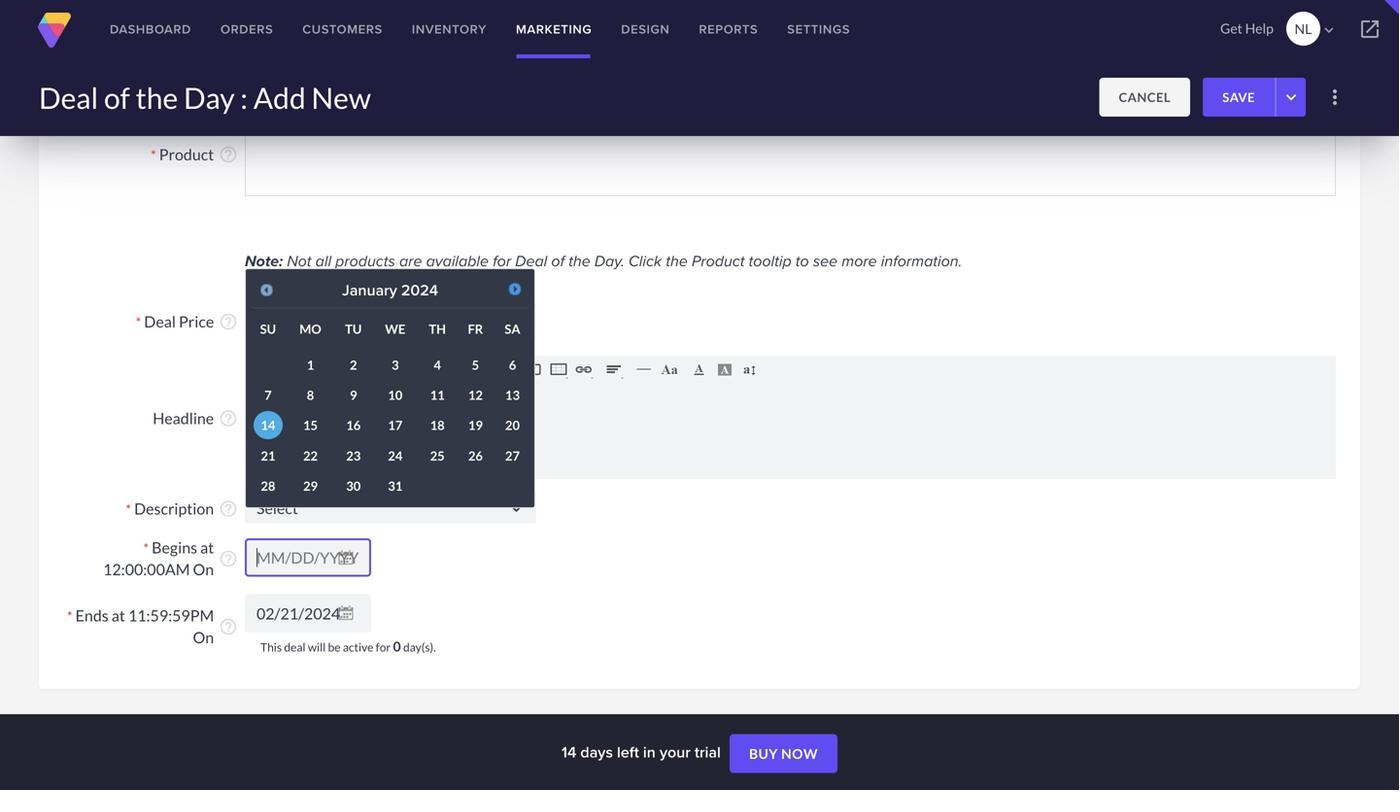 Task type: locate. For each thing, give the bounding box(es) containing it.
for
[[493, 249, 511, 271], [376, 640, 391, 654]]

1 mm/dd/yyyy text field from the top
[[245, 539, 371, 577]]

at right begins
[[200, 538, 214, 557]]

deal
[[39, 80, 98, 115], [515, 249, 547, 271], [144, 312, 176, 331]]

add
[[253, 80, 306, 115]]

23 link
[[339, 441, 368, 470]]

1 help_outline from the top
[[219, 145, 238, 164]]

of down dashboard
[[104, 80, 130, 115]]

the left day
[[136, 80, 178, 115]]

new
[[311, 80, 371, 115]]

*
[[151, 147, 156, 163], [136, 314, 141, 330], [126, 501, 131, 518], [143, 540, 149, 557], [67, 608, 72, 624]]

* inside '* ends at 11:59:59pm on help_outline'
[[67, 608, 72, 624]]

1 link
[[296, 351, 325, 379]]

14 left the days
[[562, 741, 577, 763]]

help_outline
[[219, 145, 238, 164], [219, 312, 238, 332], [219, 409, 238, 428], [219, 499, 238, 519], [219, 549, 238, 569], [219, 617, 238, 637]]

help_outline right 11:59:59pm
[[219, 617, 238, 637]]

trial
[[695, 741, 721, 763]]

1 vertical spatial 14
[[562, 741, 577, 763]]

tooltip
[[749, 249, 792, 271]]

* for *
[[143, 540, 149, 557]]

mm/dd/yyyy text field down 29
[[245, 539, 371, 577]]

* left price
[[136, 314, 141, 330]]

of left day.
[[551, 249, 565, 271]]

the right click
[[666, 249, 688, 271]]

2 sample from the top
[[306, 85, 359, 103]]

* left description
[[126, 501, 131, 518]]

to
[[796, 249, 809, 271]]

1 horizontal spatial 14
[[562, 741, 577, 763]]

2 horizontal spatial deal
[[515, 249, 547, 271]]

for right available
[[493, 249, 511, 271]]

1 horizontal spatial deal
[[144, 312, 176, 331]]

28 link
[[254, 472, 283, 500]]

save link
[[1203, 78, 1275, 117]]

help_outline left 28 link
[[219, 499, 238, 519]]

will
[[308, 640, 326, 654]]

1 sample from the top
[[306, 68, 359, 86]]

help_outline right begins
[[219, 549, 238, 569]]

th
[[429, 321, 446, 337]]

0 vertical spatial for
[[493, 249, 511, 271]]

* for * ends at 11:59:59pm on help_outline
[[67, 608, 72, 624]]

product
[[363, 68, 417, 86], [363, 85, 417, 103], [363, 101, 417, 119], [159, 145, 214, 164], [692, 249, 745, 271]]

16
[[346, 418, 361, 433]]

available
[[426, 249, 489, 271]]

this deal will be active for 0 day(s).
[[260, 638, 436, 655]]

MM/DD/YYYY text field
[[245, 539, 371, 577], [245, 594, 371, 633]]

help_outline down day
[[219, 145, 238, 164]]

0 horizontal spatial at
[[112, 606, 125, 625]]

14 up 21 on the bottom left of page
[[261, 418, 275, 433]]

buy now link
[[730, 734, 838, 773]]

3 sample product from the top
[[306, 101, 417, 119]]

9
[[350, 387, 357, 403]]

19
[[468, 418, 483, 433]]

1 horizontal spatial for
[[493, 249, 511, 271]]

marketing
[[516, 20, 592, 38]]

6
[[509, 357, 516, 372]]

reports
[[699, 20, 758, 38]]

0 vertical spatial deal
[[39, 80, 98, 115]]

headline
[[153, 408, 214, 427]]

left
[[617, 741, 639, 763]]


[[1359, 17, 1382, 41]]

14 for 14 days left in your trial
[[562, 741, 577, 763]]

* ends at 11:59:59pm on help_outline
[[67, 606, 238, 647]]

begins at 12:00:00am on
[[103, 538, 214, 579]]

* for * deal price help_outline
[[136, 314, 141, 330]]

24
[[388, 448, 403, 463]]

15 link
[[296, 411, 325, 440]]

help_outline inside '* ends at 11:59:59pm on help_outline'
[[219, 617, 238, 637]]

23
[[346, 448, 361, 463]]

of inside note: not all products are available for deal of the day. click the product tooltip to see more information.
[[551, 249, 565, 271]]

dashboard link
[[95, 0, 206, 58]]

3 link
[[381, 351, 410, 379]]

12
[[468, 387, 483, 403]]

2 horizontal spatial the
[[666, 249, 688, 271]]

21
[[261, 448, 275, 463]]

1 on from the top
[[193, 560, 214, 579]]

help_outline right price
[[219, 312, 238, 332]]

dashboard
[[110, 20, 191, 38]]

are
[[399, 249, 422, 271]]

0 vertical spatial of
[[104, 80, 130, 115]]

0 vertical spatial 14
[[261, 418, 275, 433]]

3 help_outline from the top
[[219, 409, 238, 428]]

 link
[[1341, 0, 1399, 58]]

0 vertical spatial at
[[200, 538, 214, 557]]

0
[[393, 638, 401, 655]]

* up 12:00:00am
[[143, 540, 149, 557]]

settings
[[787, 20, 850, 38]]

* inside * product help_outline
[[151, 147, 156, 163]]

4 link
[[423, 351, 452, 379]]

1 horizontal spatial of
[[551, 249, 565, 271]]

11
[[430, 387, 445, 403]]

more
[[842, 249, 877, 271]]

help_outline inside * deal price help_outline
[[219, 312, 238, 332]]

mm/dd/yyyy text field up will
[[245, 594, 371, 633]]

1 vertical spatial on
[[193, 628, 214, 647]]

8
[[307, 387, 314, 403]]

0 horizontal spatial 14
[[261, 418, 275, 433]]

1 sample product from the top
[[306, 68, 417, 86]]

get help
[[1221, 20, 1274, 36]]

5 help_outline from the top
[[219, 549, 238, 569]]

6 link
[[498, 351, 527, 379]]

cancel link
[[1100, 78, 1191, 117]]

2
[[350, 357, 357, 372]]

help_outline inside * description help_outline
[[219, 499, 238, 519]]

2024
[[401, 279, 438, 301]]

* down deal of the day : add new
[[151, 147, 156, 163]]

2 help_outline from the top
[[219, 312, 238, 332]]

1 horizontal spatial at
[[200, 538, 214, 557]]

1 vertical spatial mm/dd/yyyy text field
[[245, 594, 371, 633]]

the left day.
[[569, 249, 591, 271]]

of
[[104, 80, 130, 115], [551, 249, 565, 271]]

deal
[[284, 640, 306, 654]]

note: not all products are available for deal of the day. click the product tooltip to see more information.
[[245, 249, 962, 272]]

19 link
[[461, 411, 490, 440]]

at inside '* ends at 11:59:59pm on help_outline'
[[112, 606, 125, 625]]

2 on from the top
[[193, 628, 214, 647]]

on inside begins at 12:00:00am on
[[193, 560, 214, 579]]

7
[[264, 387, 272, 403]]

sample product
[[306, 68, 417, 86], [306, 85, 417, 103], [306, 101, 417, 119]]

1 vertical spatial for
[[376, 640, 391, 654]]

at right ends at bottom left
[[112, 606, 125, 625]]

on
[[193, 560, 214, 579], [193, 628, 214, 647]]

for left 0
[[376, 640, 391, 654]]

deal inside note: not all products are available for deal of the day. click the product tooltip to see more information.
[[515, 249, 547, 271]]

get
[[1221, 20, 1243, 36]]

1 vertical spatial at
[[112, 606, 125, 625]]

* inside * deal price help_outline
[[136, 314, 141, 330]]

customers
[[303, 20, 383, 38]]

1 vertical spatial of
[[551, 249, 565, 271]]

see
[[813, 249, 838, 271]]

0 vertical spatial mm/dd/yyyy text field
[[245, 539, 371, 577]]

0 vertical spatial on
[[193, 560, 214, 579]]

27
[[505, 448, 520, 463]]

:
[[240, 80, 248, 115]]

0 horizontal spatial for
[[376, 640, 391, 654]]

1 vertical spatial deal
[[515, 249, 547, 271]]

2 vertical spatial deal
[[144, 312, 176, 331]]

products
[[335, 249, 395, 271]]

orders
[[221, 20, 273, 38]]

6 help_outline from the top
[[219, 617, 238, 637]]

4 help_outline from the top
[[219, 499, 238, 519]]

* inside * description help_outline
[[126, 501, 131, 518]]

0 horizontal spatial of
[[104, 80, 130, 115]]

help_outline left "14" link
[[219, 409, 238, 428]]

12 link
[[461, 381, 490, 409]]

on down begins
[[193, 560, 214, 579]]

on down 11:59:59pm
[[193, 628, 214, 647]]

* left ends at bottom left
[[67, 608, 72, 624]]



Task type: vqa. For each thing, say whether or not it's contained in the screenshot.
MORE.
no



Task type: describe. For each thing, give the bounding box(es) containing it.
31
[[388, 478, 403, 494]]

3
[[392, 357, 399, 372]]

deal of the day : add new
[[39, 80, 371, 115]]

help_outline inside * product help_outline
[[219, 145, 238, 164]]

* for * product help_outline
[[151, 147, 156, 163]]

30 link
[[339, 472, 368, 500]]

5
[[472, 357, 479, 372]]

days
[[581, 741, 613, 763]]

10
[[388, 387, 403, 403]]

nl 
[[1295, 20, 1338, 39]]

13
[[505, 387, 520, 403]]

active
[[343, 640, 374, 654]]

at inside begins at 12:00:00am on
[[200, 538, 214, 557]]

28
[[261, 478, 275, 494]]

su
[[260, 321, 276, 337]]

29 link
[[296, 472, 325, 500]]

this
[[260, 640, 282, 654]]

22
[[303, 448, 318, 463]]

mo
[[300, 321, 321, 337]]

sa
[[505, 321, 520, 337]]

day(s).
[[403, 640, 436, 654]]

on inside '* ends at 11:59:59pm on help_outline'
[[193, 628, 214, 647]]

22 link
[[296, 441, 325, 470]]

deal inside * deal price help_outline
[[144, 312, 176, 331]]

day
[[184, 80, 235, 115]]

inventory
[[412, 20, 487, 38]]

24 link
[[381, 441, 410, 470]]

* deal price help_outline
[[136, 312, 238, 332]]

3 sample from the top
[[306, 101, 359, 119]]

headline help_outline
[[153, 408, 238, 428]]

18 link
[[423, 411, 452, 440]]

14 for 14
[[261, 418, 275, 433]]

26
[[468, 448, 483, 463]]

1 horizontal spatial the
[[569, 249, 591, 271]]

be
[[328, 640, 341, 654]]

16 link
[[339, 411, 368, 440]]

0 horizontal spatial deal
[[39, 80, 98, 115]]

description
[[134, 499, 214, 518]]

13 link
[[498, 381, 527, 409]]

all
[[316, 249, 331, 271]]

your
[[660, 741, 691, 763]]

12:00:00am
[[103, 560, 190, 579]]

17
[[388, 418, 403, 433]]

in
[[643, 741, 656, 763]]

product inside * product help_outline
[[159, 145, 214, 164]]

for inside note: not all products are available for deal of the day. click the product tooltip to see more information.
[[493, 249, 511, 271]]

note:
[[245, 249, 283, 272]]

26 link
[[461, 441, 490, 470]]

11:59:59pm
[[128, 606, 214, 625]]

29
[[303, 478, 318, 494]]

not
[[287, 249, 311, 271]]

ends
[[75, 606, 109, 625]]

design
[[621, 20, 670, 38]]


[[506, 498, 527, 519]]

30
[[346, 478, 361, 494]]

fr
[[468, 321, 483, 337]]

17 link
[[381, 411, 410, 440]]

* for * description help_outline
[[126, 501, 131, 518]]

product inside note: not all products are available for deal of the day. click the product tooltip to see more information.
[[692, 249, 745, 271]]

21 link
[[254, 441, 283, 470]]

11 link
[[423, 381, 452, 409]]

price
[[179, 312, 214, 331]]

for inside this deal will be active for 0 day(s).
[[376, 640, 391, 654]]

10 link
[[381, 381, 410, 409]]

2 mm/dd/yyyy text field from the top
[[245, 594, 371, 633]]

14 days left in your trial
[[562, 741, 725, 763]]

14 link
[[254, 411, 283, 440]]

0 horizontal spatial the
[[136, 80, 178, 115]]

more_vert button
[[1316, 78, 1355, 117]]


[[1321, 21, 1338, 39]]

cancel
[[1119, 89, 1171, 105]]

buy
[[749, 746, 778, 762]]

click
[[629, 249, 662, 271]]

5 link
[[461, 351, 490, 379]]

2 sample product from the top
[[306, 85, 417, 103]]

18
[[430, 418, 445, 433]]

save
[[1223, 89, 1256, 105]]

more_vert
[[1324, 86, 1347, 109]]

27 link
[[498, 441, 527, 470]]

help_outline inside headline help_outline
[[219, 409, 238, 428]]

* product help_outline
[[151, 145, 238, 164]]

7 link
[[254, 381, 283, 409]]

january 2024
[[342, 279, 438, 301]]

20 link
[[498, 411, 527, 440]]



